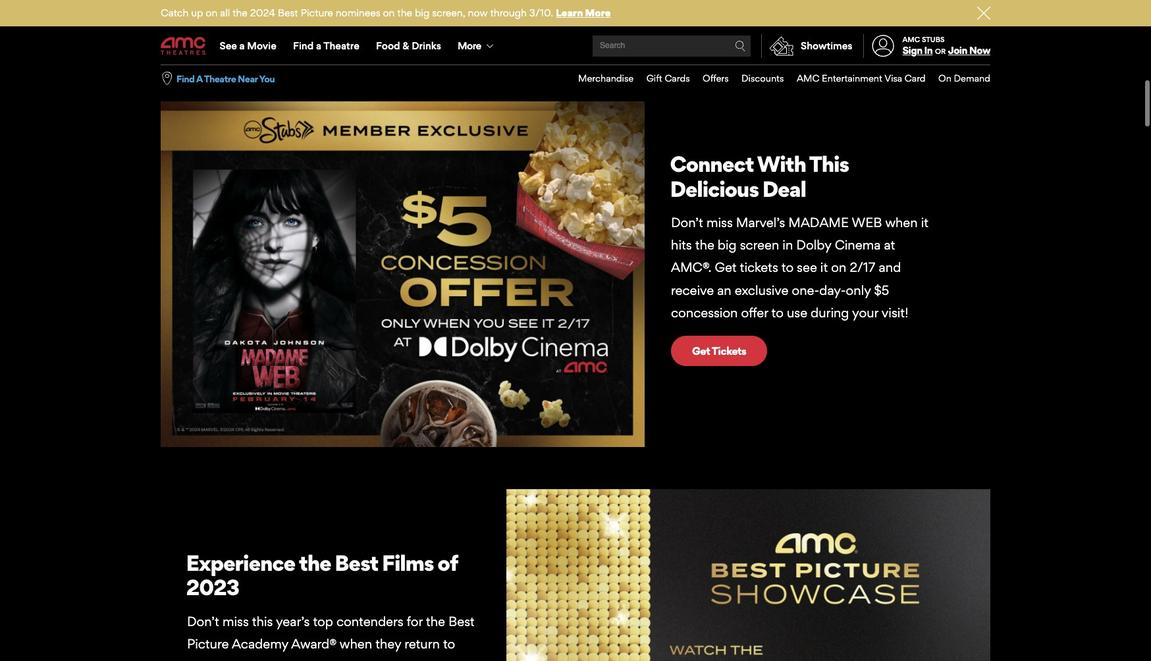 Task type: locate. For each thing, give the bounding box(es) containing it.
0 horizontal spatial big
[[415, 7, 430, 19]]

to inside don't miss this year's top contenders for the best picture academy award® when they return to amc theatres®. see all the nominees leading
[[443, 636, 455, 652]]

1 horizontal spatial amc
[[797, 73, 820, 84]]

contenders
[[337, 614, 404, 630]]

1 vertical spatial best
[[335, 550, 378, 576]]

return
[[405, 636, 440, 652]]

concession
[[671, 305, 738, 321]]

find for find a theatre
[[293, 40, 314, 52]]

find
[[293, 40, 314, 52], [177, 73, 195, 84]]

don't for experience the best films of 2023
[[187, 614, 219, 630]]

connect with this delicious deal
[[670, 151, 849, 202]]

amc up sign
[[903, 35, 921, 44]]

don't down '2023' at the bottom
[[187, 614, 219, 630]]

miss inside don't miss this year's top contenders for the best picture academy award® when they return to amc theatres®. see all the nominees leading
[[223, 614, 249, 630]]

amc logo image
[[161, 37, 207, 55], [161, 37, 207, 55]]

theatre
[[324, 40, 360, 52], [204, 73, 236, 84]]

2 vertical spatial best
[[449, 614, 475, 630]]

the right hits
[[696, 237, 715, 253]]

picture
[[301, 7, 333, 19], [187, 636, 229, 652]]

1 horizontal spatial theatre
[[324, 40, 360, 52]]

you
[[259, 73, 275, 84]]

0 horizontal spatial more
[[458, 40, 481, 52]]

tickets
[[740, 260, 779, 276]]

find right movie
[[293, 40, 314, 52]]

0 vertical spatial see
[[220, 40, 237, 52]]

find inside find a theatre near you button
[[177, 73, 195, 84]]

movie
[[247, 40, 277, 52]]

0 horizontal spatial amc
[[187, 659, 219, 661]]

1 vertical spatial see
[[285, 659, 307, 661]]

don't miss this year's top contenders for the best picture academy award® when they return to amc theatres®. see all the nominees leading 
[[187, 614, 475, 661]]

1 vertical spatial miss
[[223, 614, 249, 630]]

don't up hits
[[671, 215, 704, 231]]

1 horizontal spatial miss
[[707, 215, 733, 231]]

on
[[939, 73, 952, 84]]

2 a from the left
[[316, 40, 322, 52]]

discounts link
[[729, 65, 784, 92]]

0 vertical spatial picture
[[301, 7, 333, 19]]

more down now
[[458, 40, 481, 52]]

1 horizontal spatial don't
[[671, 215, 704, 231]]

to left "see"
[[782, 260, 794, 276]]

during
[[811, 305, 850, 321]]

0 vertical spatial to
[[782, 260, 794, 276]]

theatre inside button
[[204, 73, 236, 84]]

1 horizontal spatial a
[[316, 40, 322, 52]]

to left use
[[772, 305, 784, 321]]

it right "see"
[[821, 260, 828, 276]]

theatre right a
[[204, 73, 236, 84]]

1 horizontal spatial find
[[293, 40, 314, 52]]

0 horizontal spatial get
[[692, 345, 710, 358]]

find inside find a theatre link
[[293, 40, 314, 52]]

theatres®.
[[221, 659, 281, 661]]

0 horizontal spatial all
[[220, 7, 230, 19]]

on demand link
[[926, 65, 991, 92]]

0 vertical spatial get
[[715, 260, 737, 276]]

demand
[[954, 73, 991, 84]]

top
[[313, 614, 333, 630]]

nominees up food
[[336, 7, 381, 19]]

2 horizontal spatial amc
[[903, 35, 921, 44]]

the left 2024
[[233, 7, 248, 19]]

0 vertical spatial menu
[[161, 28, 991, 65]]

menu containing merchandise
[[566, 65, 991, 92]]

0 vertical spatial more
[[585, 7, 611, 19]]

offers
[[703, 73, 729, 84]]

don't inside don't miss this year's top contenders for the best picture academy award® when they return to amc theatres®. see all the nominees leading
[[187, 614, 219, 630]]

find left a
[[177, 73, 195, 84]]

0 horizontal spatial don't
[[187, 614, 219, 630]]

all down award®
[[310, 659, 323, 661]]

best right for
[[449, 614, 475, 630]]

2 horizontal spatial best
[[449, 614, 475, 630]]

miss
[[707, 215, 733, 231], [223, 614, 249, 630]]

when inside don't miss this year's top contenders for the best picture academy award® when they return to amc theatres®. see all the nominees leading
[[340, 636, 372, 652]]

miss for experience the best films of 2023
[[223, 614, 249, 630]]

cards
[[665, 73, 690, 84]]

1 horizontal spatial get
[[715, 260, 737, 276]]

amc left theatres®.
[[187, 659, 219, 661]]

1 vertical spatial get
[[692, 345, 710, 358]]

1 vertical spatial to
[[772, 305, 784, 321]]

1 vertical spatial menu
[[566, 65, 991, 92]]

picture up theatres®.
[[187, 636, 229, 652]]

best left films
[[335, 550, 378, 576]]

0 vertical spatial find
[[293, 40, 314, 52]]

the inside experience the best films of 2023
[[299, 550, 331, 576]]

food
[[376, 40, 400, 52]]

miss left 'this'
[[223, 614, 249, 630]]

amc entertainment visa card
[[797, 73, 926, 84]]

delicious
[[670, 176, 759, 202]]

1 vertical spatial more
[[458, 40, 481, 52]]

find a theatre link
[[285, 28, 368, 65]]

this
[[809, 151, 849, 177]]

1 vertical spatial find
[[177, 73, 195, 84]]

3/10.
[[530, 7, 553, 19]]

picture inside don't miss this year's top contenders for the best picture academy award® when they return to amc theatres®. see all the nominees leading
[[187, 636, 229, 652]]

get inside the don't miss marvel's madame web when it hits the big screen in dolby cinema at amc®. get tickets to see it on 2/17 and receive an exclusive one-day-only $5 concession offer to use during your visit!
[[715, 260, 737, 276]]

0 vertical spatial amc
[[903, 35, 921, 44]]

1 a from the left
[[240, 40, 245, 52]]

theatre left food
[[324, 40, 360, 52]]

when down contenders
[[340, 636, 372, 652]]

to
[[782, 260, 794, 276], [772, 305, 784, 321], [443, 636, 455, 652]]

of
[[438, 550, 458, 576]]

2 vertical spatial amc
[[187, 659, 219, 661]]

on
[[206, 7, 218, 19], [383, 7, 395, 19], [832, 260, 847, 276]]

a for movie
[[240, 40, 245, 52]]

a left movie
[[240, 40, 245, 52]]

a for theatre
[[316, 40, 322, 52]]

amc for sign
[[903, 35, 921, 44]]

get
[[715, 260, 737, 276], [692, 345, 710, 358]]

see
[[220, 40, 237, 52], [285, 659, 307, 661]]

amc down the showtimes link
[[797, 73, 820, 84]]

1 horizontal spatial when
[[886, 215, 918, 231]]

catch
[[161, 7, 189, 19]]

tickets
[[712, 345, 747, 358]]

0 vertical spatial don't
[[671, 215, 704, 231]]

it right 'web'
[[922, 215, 929, 231]]

see up find a theatre near you
[[220, 40, 237, 52]]

1 horizontal spatial best
[[335, 550, 378, 576]]

2 vertical spatial to
[[443, 636, 455, 652]]

the
[[233, 7, 248, 19], [398, 7, 412, 19], [696, 237, 715, 253], [299, 550, 331, 576], [426, 614, 445, 630], [326, 659, 345, 661]]

0 horizontal spatial a
[[240, 40, 245, 52]]

when up at
[[886, 215, 918, 231]]

1 vertical spatial amc
[[797, 73, 820, 84]]

the up top
[[299, 550, 331, 576]]

0 horizontal spatial see
[[220, 40, 237, 52]]

get up the an
[[715, 260, 737, 276]]

amc inside 'link'
[[797, 73, 820, 84]]

offer
[[742, 305, 769, 321]]

showtimes image
[[762, 34, 801, 58]]

nominees
[[336, 7, 381, 19], [349, 659, 406, 661]]

now
[[468, 7, 488, 19]]

1 vertical spatial theatre
[[204, 73, 236, 84]]

on up food
[[383, 7, 395, 19]]

best picture showcase image
[[507, 489, 991, 661]]

best right 2024
[[278, 7, 298, 19]]

0 horizontal spatial when
[[340, 636, 372, 652]]

nominees down they
[[349, 659, 406, 661]]

big inside the don't miss marvel's madame web when it hits the big screen in dolby cinema at amc®. get tickets to see it on 2/17 and receive an exclusive one-day-only $5 concession offer to use during your visit!
[[718, 237, 737, 253]]

big
[[415, 7, 430, 19], [718, 237, 737, 253]]

year's
[[276, 614, 310, 630]]

0 vertical spatial when
[[886, 215, 918, 231]]

the down award®
[[326, 659, 345, 661]]

experience
[[186, 550, 295, 576]]

1 vertical spatial nominees
[[349, 659, 406, 661]]

on demand
[[939, 73, 991, 84]]

menu down learn
[[161, 28, 991, 65]]

menu down the showtimes image
[[566, 65, 991, 92]]

0 horizontal spatial theatre
[[204, 73, 236, 84]]

when inside the don't miss marvel's madame web when it hits the big screen in dolby cinema at amc®. get tickets to see it on 2/17 and receive an exclusive one-day-only $5 concession offer to use during your visit!
[[886, 215, 918, 231]]

1 vertical spatial picture
[[187, 636, 229, 652]]

best inside don't miss this year's top contenders for the best picture academy award® when they return to amc theatres®. see all the nominees leading
[[449, 614, 475, 630]]

0 horizontal spatial find
[[177, 73, 195, 84]]

join now button
[[949, 44, 991, 57]]

2 horizontal spatial on
[[832, 260, 847, 276]]

to up leading
[[443, 636, 455, 652]]

a right movie
[[316, 40, 322, 52]]

1 vertical spatial all
[[310, 659, 323, 661]]

offers link
[[690, 65, 729, 92]]

menu
[[161, 28, 991, 65], [566, 65, 991, 92]]

in
[[783, 237, 793, 253]]

submit search icon image
[[735, 41, 746, 51]]

day-
[[820, 282, 846, 298]]

picture up find a theatre
[[301, 7, 333, 19]]

sign in or join amc stubs element
[[863, 28, 991, 65]]

bob marley bonus points image
[[507, 0, 991, 59]]

best
[[278, 7, 298, 19], [335, 550, 378, 576], [449, 614, 475, 630]]

a
[[240, 40, 245, 52], [316, 40, 322, 52]]

see a movie link
[[211, 28, 285, 65]]

1 vertical spatial it
[[821, 260, 828, 276]]

0 vertical spatial big
[[415, 7, 430, 19]]

1 vertical spatial when
[[340, 636, 372, 652]]

the right for
[[426, 614, 445, 630]]

big left screen
[[718, 237, 737, 253]]

don't inside the don't miss marvel's madame web when it hits the big screen in dolby cinema at amc®. get tickets to see it on 2/17 and receive an exclusive one-day-only $5 concession offer to use during your visit!
[[671, 215, 704, 231]]

madame web dolby image
[[161, 101, 645, 447]]

more right learn
[[585, 7, 611, 19]]

all right up
[[220, 7, 230, 19]]

1 horizontal spatial more
[[585, 7, 611, 19]]

big left screen,
[[415, 7, 430, 19]]

1 vertical spatial don't
[[187, 614, 219, 630]]

get tickets link
[[671, 336, 768, 367]]

find a theatre near you
[[177, 73, 275, 84]]

1 horizontal spatial see
[[285, 659, 307, 661]]

see down award®
[[285, 659, 307, 661]]

on up the day-
[[832, 260, 847, 276]]

1 horizontal spatial on
[[383, 7, 395, 19]]

1 horizontal spatial picture
[[301, 7, 333, 19]]

1 vertical spatial big
[[718, 237, 737, 253]]

on right up
[[206, 7, 218, 19]]

miss inside the don't miss marvel's madame web when it hits the big screen in dolby cinema at amc®. get tickets to see it on 2/17 and receive an exclusive one-day-only $5 concession offer to use during your visit!
[[707, 215, 733, 231]]

visit!
[[882, 305, 909, 321]]

0 vertical spatial it
[[922, 215, 929, 231]]

an
[[718, 282, 732, 298]]

&
[[403, 40, 409, 52]]

0 vertical spatial miss
[[707, 215, 733, 231]]

miss down delicious
[[707, 215, 733, 231]]

leading
[[409, 659, 453, 661]]

1 horizontal spatial all
[[310, 659, 323, 661]]

amc inside amc stubs sign in or join now
[[903, 35, 921, 44]]

food & drinks
[[376, 40, 441, 52]]

merchandise link
[[566, 65, 634, 92]]

get left tickets
[[692, 345, 710, 358]]

0 vertical spatial theatre
[[324, 40, 360, 52]]

0 horizontal spatial picture
[[187, 636, 229, 652]]

it
[[922, 215, 929, 231], [821, 260, 828, 276]]

0 vertical spatial best
[[278, 7, 298, 19]]

1 horizontal spatial big
[[718, 237, 737, 253]]

stubs
[[922, 35, 945, 44]]

0 horizontal spatial miss
[[223, 614, 249, 630]]



Task type: vqa. For each thing, say whether or not it's contained in the screenshot.
leftmost pre-
no



Task type: describe. For each thing, give the bounding box(es) containing it.
learn
[[556, 7, 583, 19]]

award®
[[291, 636, 337, 652]]

your
[[853, 305, 879, 321]]

cinema
[[835, 237, 881, 253]]

discounts
[[742, 73, 784, 84]]

in
[[925, 44, 933, 57]]

0 vertical spatial nominees
[[336, 7, 381, 19]]

theatre for a
[[204, 73, 236, 84]]

amc®.
[[671, 260, 712, 276]]

amc stubs sign in or join now
[[903, 35, 991, 57]]

or
[[936, 47, 946, 56]]

card
[[905, 73, 926, 84]]

entertainment
[[822, 73, 883, 84]]

amc inside don't miss this year's top contenders for the best picture academy award® when they return to amc theatres®. see all the nominees leading
[[187, 659, 219, 661]]

theatre for a
[[324, 40, 360, 52]]

2023
[[186, 575, 239, 601]]

get tickets
[[692, 345, 747, 358]]

catch up on all the 2024 best picture nominees on the big screen, now through 3/10. learn more
[[161, 7, 611, 19]]

only
[[846, 282, 871, 298]]

drinks
[[412, 40, 441, 52]]

search the AMC website text field
[[598, 41, 735, 51]]

don't for connect with this delicious deal
[[671, 215, 704, 231]]

more inside button
[[458, 40, 481, 52]]

best inside experience the best films of 2023
[[335, 550, 378, 576]]

nominees inside don't miss this year's top contenders for the best picture academy award® when they return to amc theatres®. see all the nominees leading
[[349, 659, 406, 661]]

more button
[[450, 28, 505, 65]]

web
[[852, 215, 882, 231]]

now
[[970, 44, 991, 57]]

on inside the don't miss marvel's madame web when it hits the big screen in dolby cinema at amc®. get tickets to see it on 2/17 and receive an exclusive one-day-only $5 concession offer to use during your visit!
[[832, 260, 847, 276]]

showtimes link
[[762, 34, 853, 58]]

cookie consent banner dialog
[[0, 626, 1152, 661]]

0 horizontal spatial on
[[206, 7, 218, 19]]

hits
[[671, 237, 692, 253]]

$5
[[875, 282, 890, 298]]

showtimes
[[801, 40, 853, 52]]

0 horizontal spatial best
[[278, 7, 298, 19]]

learn more link
[[556, 7, 611, 19]]

the up &
[[398, 7, 412, 19]]

marvel's
[[736, 215, 786, 231]]

with
[[757, 151, 806, 177]]

menu containing more
[[161, 28, 991, 65]]

deal
[[763, 176, 806, 202]]

see a movie
[[220, 40, 277, 52]]

0 horizontal spatial it
[[821, 260, 828, 276]]

amc entertainment visa card link
[[784, 65, 926, 92]]

screen
[[740, 237, 780, 253]]

gift cards link
[[634, 65, 690, 92]]

see
[[797, 260, 818, 276]]

sign
[[903, 44, 923, 57]]

receive
[[671, 282, 714, 298]]

the inside the don't miss marvel's madame web when it hits the big screen in dolby cinema at amc®. get tickets to see it on 2/17 and receive an exclusive one-day-only $5 concession offer to use during your visit!
[[696, 237, 715, 253]]

academy
[[232, 636, 288, 652]]

amc for visa
[[797, 73, 820, 84]]

connect
[[670, 151, 754, 177]]

use
[[787, 305, 808, 321]]

2024
[[250, 7, 275, 19]]

don't miss marvel's madame web when it hits the big screen in dolby cinema at amc®. get tickets to see it on 2/17 and receive an exclusive one-day-only $5 concession offer to use during your visit!
[[671, 215, 929, 321]]

merchandise
[[578, 73, 634, 84]]

gift
[[647, 73, 663, 84]]

one-
[[792, 282, 820, 298]]

a
[[196, 73, 203, 84]]

and
[[879, 260, 902, 276]]

see inside don't miss this year's top contenders for the best picture academy award® when they return to amc theatres®. see all the nominees leading
[[285, 659, 307, 661]]

dolby
[[797, 237, 832, 253]]

for
[[407, 614, 423, 630]]

up
[[191, 7, 203, 19]]

all inside don't miss this year's top contenders for the best picture academy award® when they return to amc theatres®. see all the nominees leading
[[310, 659, 323, 661]]

they
[[376, 636, 401, 652]]

visa
[[885, 73, 903, 84]]

miss for connect with this delicious deal
[[707, 215, 733, 231]]

sign in button
[[903, 44, 933, 57]]

food & drinks link
[[368, 28, 450, 65]]

2/17
[[850, 260, 876, 276]]

0 vertical spatial all
[[220, 7, 230, 19]]

1 horizontal spatial it
[[922, 215, 929, 231]]

screen,
[[432, 7, 466, 19]]

near
[[238, 73, 258, 84]]

madame
[[789, 215, 849, 231]]

gift cards
[[647, 73, 690, 84]]

through
[[491, 7, 527, 19]]

at
[[884, 237, 896, 253]]

user profile image
[[865, 35, 902, 57]]

exclusive
[[735, 282, 789, 298]]

find a theatre near you button
[[177, 72, 275, 85]]

find a theatre
[[293, 40, 360, 52]]

join
[[949, 44, 968, 57]]

find for find a theatre near you
[[177, 73, 195, 84]]

films
[[382, 550, 434, 576]]



